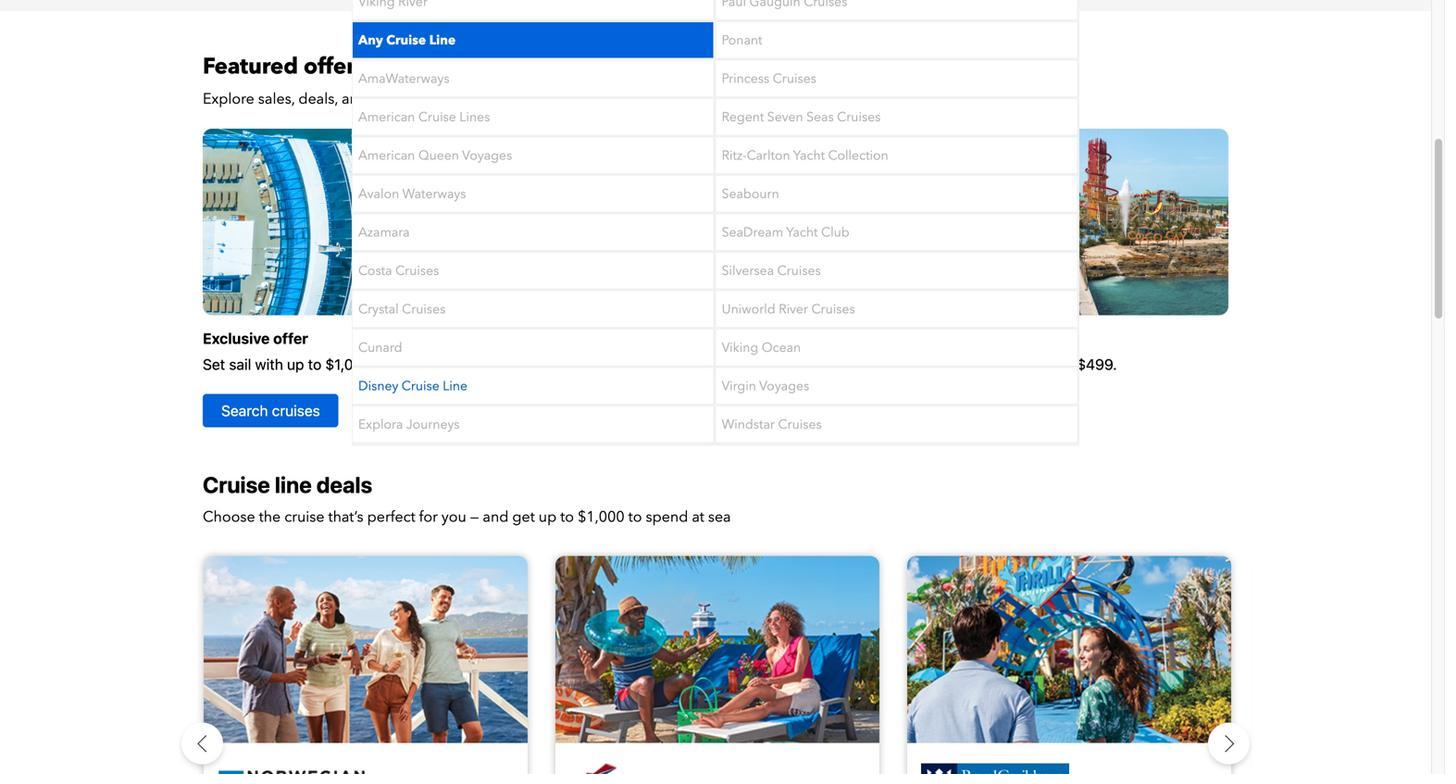 Task type: describe. For each thing, give the bounding box(es) containing it.
windstar cruises
[[722, 416, 822, 433]]

virgin
[[722, 377, 756, 395]]

cruises left "under" at the right top
[[982, 356, 1030, 373]]

to up disney
[[375, 356, 389, 373]]

voyages inside 'button'
[[462, 147, 512, 164]]

deals,
[[299, 89, 338, 109]]

silversea
[[722, 262, 774, 280]]

costa cruises
[[358, 262, 439, 280]]

norwegian cruise line image
[[218, 769, 366, 774]]

american for american cruise lines
[[358, 108, 415, 126]]

virgin voyages
[[722, 377, 810, 395]]

uniworld river cruises
[[722, 300, 855, 318]]

disney cruise line
[[358, 377, 468, 395]]

seas
[[863, 356, 894, 373]]

featured offers explore sales, deals, and special promotions
[[203, 51, 501, 109]]

seabourn button
[[716, 176, 1077, 212]]

carnival cruise line thumbnail image image
[[440, 556, 996, 743]]

lines
[[460, 108, 490, 126]]

line
[[275, 472, 312, 498]]

crystal cruises
[[358, 300, 446, 318]]

american queen voyages
[[358, 147, 512, 164]]

seadream yacht club button
[[716, 215, 1077, 250]]

crystal cruises button
[[353, 291, 714, 327]]

for inside budget-friendly cruises get out on the open seas for less with cruises under $499.
[[898, 356, 916, 373]]

to right get
[[560, 507, 574, 527]]

open
[[825, 356, 859, 373]]

offers
[[304, 51, 366, 82]]

seabourn
[[722, 185, 779, 203]]

up inside the exclusive offer set sail with up to $1,000 to spend on board, plus limited-time deals.
[[287, 356, 304, 373]]

ritz-carlton yacht collection
[[722, 147, 889, 164]]

on inside the exclusive offer set sail with up to $1,000 to spend on board, plus limited-time deals.
[[438, 356, 455, 373]]

choose
[[203, 507, 255, 527]]

deals
[[317, 472, 372, 498]]

any
[[358, 31, 383, 49]]

viking ocean
[[722, 339, 801, 356]]

with inside budget-friendly cruises get out on the open seas for less with cruises under $499.
[[950, 356, 978, 373]]

sea
[[708, 507, 731, 527]]

get
[[725, 356, 749, 373]]

regent
[[722, 108, 764, 126]]

queen
[[418, 147, 459, 164]]

search for out
[[744, 402, 790, 419]]

cruises up collection
[[837, 108, 881, 126]]

windstar
[[722, 416, 775, 433]]

voyages inside button
[[759, 377, 810, 395]]

seven
[[768, 108, 804, 126]]

uniworld river cruises button
[[716, 291, 1077, 327]]

at
[[692, 507, 705, 527]]

sales,
[[258, 89, 295, 109]]

viking ocean button
[[716, 330, 1077, 366]]

disney cruise line button
[[353, 368, 714, 404]]

out
[[753, 356, 775, 373]]

cruise up choose
[[203, 472, 270, 498]]

search cruises for on
[[744, 402, 842, 419]]

avalon
[[358, 185, 399, 203]]

cruises down offer
[[272, 402, 320, 419]]

explore
[[203, 89, 254, 109]]

disney
[[358, 377, 398, 395]]

to down offer
[[308, 356, 322, 373]]

and inside featured offers explore sales, deals, and special promotions
[[342, 89, 368, 109]]

cruises for windstar cruises
[[778, 416, 822, 433]]

windstar cruises button
[[716, 407, 1077, 442]]

princess
[[722, 70, 770, 87]]

$1,000 inside the exclusive offer set sail with up to $1,000 to spend on board, plus limited-time deals.
[[325, 356, 371, 373]]

friendly
[[784, 330, 839, 347]]

cruises up friendly
[[812, 300, 855, 318]]

that's
[[328, 507, 364, 527]]

carnival cruise line image
[[570, 763, 718, 774]]

american cruise lines button
[[353, 99, 714, 135]]

regent seven seas cruises
[[722, 108, 881, 126]]

amawaterways button
[[353, 61, 714, 97]]

explora journeys button
[[353, 407, 714, 442]]

offer
[[273, 330, 308, 347]]

silversea cruises button
[[716, 253, 1077, 289]]

club
[[821, 224, 850, 241]]

1 vertical spatial the
[[259, 507, 281, 527]]

$499.
[[1077, 356, 1117, 373]]

line for disney cruise line
[[443, 377, 468, 395]]

azamara
[[358, 224, 410, 241]]

cruise line deals
[[203, 472, 372, 498]]

cunard button
[[353, 330, 714, 366]]

ritz-
[[722, 147, 747, 164]]

with inside the exclusive offer set sail with up to $1,000 to spend on board, plus limited-time deals.
[[255, 356, 283, 373]]

perfect
[[367, 507, 415, 527]]

sail
[[229, 356, 251, 373]]



Task type: locate. For each thing, give the bounding box(es) containing it.
0 vertical spatial up
[[287, 356, 304, 373]]

avalon waterways
[[358, 185, 466, 203]]

american down amawaterways
[[358, 108, 415, 126]]

0 horizontal spatial and
[[342, 89, 368, 109]]

1 search cruises from the left
[[221, 402, 320, 419]]

virgin voyages button
[[716, 368, 1077, 404]]

0 vertical spatial $1,000
[[325, 356, 371, 373]]

search cruises
[[221, 402, 320, 419], [744, 402, 842, 419]]

cruise for american
[[418, 108, 456, 126]]

0 horizontal spatial spend
[[393, 356, 434, 373]]

viking
[[722, 339, 759, 356]]

search cruises link down "sail"
[[203, 394, 339, 427]]

0 horizontal spatial search cruises
[[221, 402, 320, 419]]

1 vertical spatial yacht
[[786, 224, 818, 241]]

search cruises link
[[203, 394, 339, 427], [725, 394, 861, 427]]

plus
[[506, 356, 534, 373]]

line down board,
[[443, 377, 468, 395]]

ocean
[[762, 339, 801, 356]]

1 vertical spatial up
[[539, 507, 557, 527]]

to
[[308, 356, 322, 373], [375, 356, 389, 373], [560, 507, 574, 527], [628, 507, 642, 527]]

cruises inside 'button'
[[396, 262, 439, 280]]

cruises for silversea cruises
[[777, 262, 821, 280]]

american queen voyages button
[[353, 138, 714, 173]]

american inside 'button'
[[358, 147, 415, 164]]

1 horizontal spatial spend
[[646, 507, 688, 527]]

line up amawaterways
[[429, 31, 456, 49]]

yacht
[[793, 147, 825, 164], [786, 224, 818, 241]]

american cruise lines
[[358, 108, 490, 126]]

under
[[1034, 356, 1073, 373]]

1 horizontal spatial for
[[898, 356, 916, 373]]

up right get
[[539, 507, 557, 527]]

promotions
[[422, 89, 501, 109]]

0 horizontal spatial search cruises link
[[203, 394, 339, 427]]

cruises for princess cruises
[[773, 70, 817, 87]]

cruise for disney
[[402, 377, 440, 395]]

the down friendly
[[800, 356, 821, 373]]

seadream
[[722, 224, 784, 241]]

ponant button
[[716, 22, 1077, 58]]

seas
[[807, 108, 834, 126]]

time
[[589, 356, 618, 373]]

cruises down open
[[794, 402, 842, 419]]

princess cruises
[[722, 70, 817, 87]]

1 vertical spatial american
[[358, 147, 415, 164]]

the left cruise
[[259, 507, 281, 527]]

1 vertical spatial and
[[483, 507, 509, 527]]

limited-
[[538, 356, 589, 373]]

up down offer
[[287, 356, 304, 373]]

1 vertical spatial line
[[443, 377, 468, 395]]

for
[[898, 356, 916, 373], [419, 507, 438, 527]]

1 american from the top
[[358, 108, 415, 126]]

cruises up river
[[777, 262, 821, 280]]

ponant
[[722, 31, 763, 49]]

american for american queen voyages
[[358, 147, 415, 164]]

1 search cruises link from the left
[[203, 394, 339, 427]]

budget-
[[725, 330, 784, 347]]

princess cruises button
[[716, 61, 1077, 97]]

the
[[800, 356, 821, 373], [259, 507, 281, 527]]

on inside budget-friendly cruises get out on the open seas for less with cruises under $499.
[[779, 356, 796, 373]]

1 vertical spatial voyages
[[759, 377, 810, 395]]

any cruise line
[[358, 31, 456, 49]]

set
[[203, 356, 225, 373]]

voyages down lines on the left of page
[[462, 147, 512, 164]]

0 vertical spatial line
[[429, 31, 456, 49]]

with right "sail"
[[255, 356, 283, 373]]

silversea cruises
[[722, 262, 821, 280]]

1 horizontal spatial voyages
[[759, 377, 810, 395]]

american up avalon
[[358, 147, 415, 164]]

$1,000 right get
[[578, 507, 625, 527]]

2 search from the left
[[744, 402, 790, 419]]

cruise inside any cruise line button
[[386, 31, 426, 49]]

you
[[442, 507, 467, 527]]

the inside budget-friendly cruises get out on the open seas for less with cruises under $499.
[[800, 356, 821, 373]]

0 horizontal spatial $1,000
[[325, 356, 371, 373]]

search down "sail"
[[221, 402, 268, 419]]

cruise for any
[[386, 31, 426, 49]]

1 horizontal spatial search cruises
[[744, 402, 842, 419]]

less
[[920, 356, 946, 373]]

on right out
[[779, 356, 796, 373]]

american inside button
[[358, 108, 415, 126]]

and
[[342, 89, 368, 109], [483, 507, 509, 527]]

line for any cruise line
[[429, 31, 456, 49]]

and right the —
[[483, 507, 509, 527]]

river
[[779, 300, 808, 318]]

$1,000
[[325, 356, 371, 373], [578, 507, 625, 527]]

0 vertical spatial the
[[800, 356, 821, 373]]

1 vertical spatial $1,000
[[578, 507, 625, 527]]

1 horizontal spatial on
[[779, 356, 796, 373]]

spend
[[393, 356, 434, 373], [646, 507, 688, 527]]

cruise
[[284, 507, 325, 527]]

search cruises for up
[[221, 402, 320, 419]]

cruise sale image
[[203, 129, 707, 315]]

1 search from the left
[[221, 402, 268, 419]]

spend left at on the bottom left of page
[[646, 507, 688, 527]]

for left you
[[419, 507, 438, 527]]

choose the cruise that's perfect for you — and get up to $1,000 to spend at sea
[[203, 507, 731, 527]]

yacht left club
[[786, 224, 818, 241]]

spend up disney cruise line
[[393, 356, 434, 373]]

collection
[[828, 147, 889, 164]]

2 on from the left
[[779, 356, 796, 373]]

search
[[221, 402, 268, 419], [744, 402, 790, 419]]

cruises for costa cruises
[[396, 262, 439, 280]]

get
[[513, 507, 535, 527]]

0 vertical spatial american
[[358, 108, 415, 126]]

costa
[[358, 262, 392, 280]]

—
[[470, 507, 479, 527]]

1 horizontal spatial with
[[950, 356, 978, 373]]

1 horizontal spatial the
[[800, 356, 821, 373]]

cruises up seas
[[843, 330, 895, 347]]

search cruises down "sail"
[[221, 402, 320, 419]]

0 vertical spatial yacht
[[793, 147, 825, 164]]

cruise left lines on the left of page
[[418, 108, 456, 126]]

0 vertical spatial voyages
[[462, 147, 512, 164]]

explora journeys
[[358, 416, 460, 433]]

budget-friendly cruises get out on the open seas for less with cruises under $499.
[[725, 330, 1117, 373]]

cruises up crystal cruises
[[396, 262, 439, 280]]

search cruises link for on
[[725, 394, 861, 427]]

0 horizontal spatial on
[[438, 356, 455, 373]]

avalon waterways button
[[353, 176, 714, 212]]

crystal
[[358, 300, 399, 318]]

royal caribbean thumbnail image image
[[792, 556, 1347, 743]]

cheap cruises image
[[725, 129, 1229, 315]]

ritz-carlton yacht collection button
[[716, 138, 1077, 173]]

search down virgin voyages
[[744, 402, 790, 419]]

search cruises link for up
[[203, 394, 339, 427]]

cruise down the exclusive offer set sail with up to $1,000 to spend on board, plus limited-time deals. at the top left
[[402, 377, 440, 395]]

1 with from the left
[[255, 356, 283, 373]]

to left at on the bottom left of page
[[628, 507, 642, 527]]

search cruises down virgin voyages
[[744, 402, 842, 419]]

0 vertical spatial for
[[898, 356, 916, 373]]

cruise inside disney cruise line button
[[402, 377, 440, 395]]

2 search cruises link from the left
[[725, 394, 861, 427]]

exclusive
[[203, 330, 270, 347]]

2 with from the left
[[950, 356, 978, 373]]

cruises up regent seven seas cruises
[[773, 70, 817, 87]]

cruises up the exclusive offer set sail with up to $1,000 to spend on board, plus limited-time deals. at the top left
[[402, 300, 446, 318]]

cruise inside american cruise lines button
[[418, 108, 456, 126]]

carlton
[[747, 147, 791, 164]]

0 horizontal spatial the
[[259, 507, 281, 527]]

deals.
[[622, 356, 662, 373]]

on left board,
[[438, 356, 455, 373]]

costa cruises button
[[353, 253, 714, 289]]

1 horizontal spatial and
[[483, 507, 509, 527]]

2 american from the top
[[358, 147, 415, 164]]

cruises down virgin voyages
[[778, 416, 822, 433]]

journeys
[[406, 416, 460, 433]]

0 horizontal spatial search
[[221, 402, 268, 419]]

search cruises link down out
[[725, 394, 861, 427]]

1 horizontal spatial $1,000
[[578, 507, 625, 527]]

cruises
[[773, 70, 817, 87], [837, 108, 881, 126], [396, 262, 439, 280], [777, 262, 821, 280], [402, 300, 446, 318], [812, 300, 855, 318], [778, 416, 822, 433]]

norwegian cruise line thumbnail image image
[[88, 556, 644, 743]]

yacht down regent seven seas cruises
[[793, 147, 825, 164]]

0 horizontal spatial for
[[419, 507, 438, 527]]

and right deals,
[[342, 89, 368, 109]]

yacht inside ritz-carlton yacht collection button
[[793, 147, 825, 164]]

american
[[358, 108, 415, 126], [358, 147, 415, 164]]

featured
[[203, 51, 298, 82]]

search for with
[[221, 402, 268, 419]]

amawaterways
[[358, 70, 450, 87]]

2 search cruises from the left
[[744, 402, 842, 419]]

regent seven seas cruises button
[[716, 99, 1077, 135]]

cruise right any
[[386, 31, 426, 49]]

seadream yacht club
[[722, 224, 850, 241]]

waterways
[[402, 185, 466, 203]]

cruises
[[843, 330, 895, 347], [982, 356, 1030, 373], [272, 402, 320, 419], [794, 402, 842, 419]]

royal caribbean image
[[921, 763, 1070, 774]]

1 horizontal spatial search cruises link
[[725, 394, 861, 427]]

any cruise line button
[[353, 22, 714, 58]]

board,
[[459, 356, 502, 373]]

with
[[255, 356, 283, 373], [950, 356, 978, 373]]

cunard
[[358, 339, 402, 356]]

cruises for crystal cruises
[[402, 300, 446, 318]]

yacht inside seadream yacht club button
[[786, 224, 818, 241]]

with right less
[[950, 356, 978, 373]]

azamara button
[[353, 215, 714, 250]]

exclusive offer set sail with up to $1,000 to spend on board, plus limited-time deals.
[[203, 330, 662, 373]]

voyages down out
[[759, 377, 810, 395]]

spend inside the exclusive offer set sail with up to $1,000 to spend on board, plus limited-time deals.
[[393, 356, 434, 373]]

explora
[[358, 416, 403, 433]]

0 horizontal spatial up
[[287, 356, 304, 373]]

1 horizontal spatial up
[[539, 507, 557, 527]]

0 horizontal spatial with
[[255, 356, 283, 373]]

1 on from the left
[[438, 356, 455, 373]]

line
[[429, 31, 456, 49], [443, 377, 468, 395]]

1 vertical spatial for
[[419, 507, 438, 527]]

for left less
[[898, 356, 916, 373]]

1 vertical spatial spend
[[646, 507, 688, 527]]

1 horizontal spatial search
[[744, 402, 790, 419]]

0 vertical spatial spend
[[393, 356, 434, 373]]

0 horizontal spatial voyages
[[462, 147, 512, 164]]

0 vertical spatial and
[[342, 89, 368, 109]]

voyages
[[462, 147, 512, 164], [759, 377, 810, 395]]

$1,000 up disney
[[325, 356, 371, 373]]

special
[[371, 89, 419, 109]]



Task type: vqa. For each thing, say whether or not it's contained in the screenshot.
dancing
no



